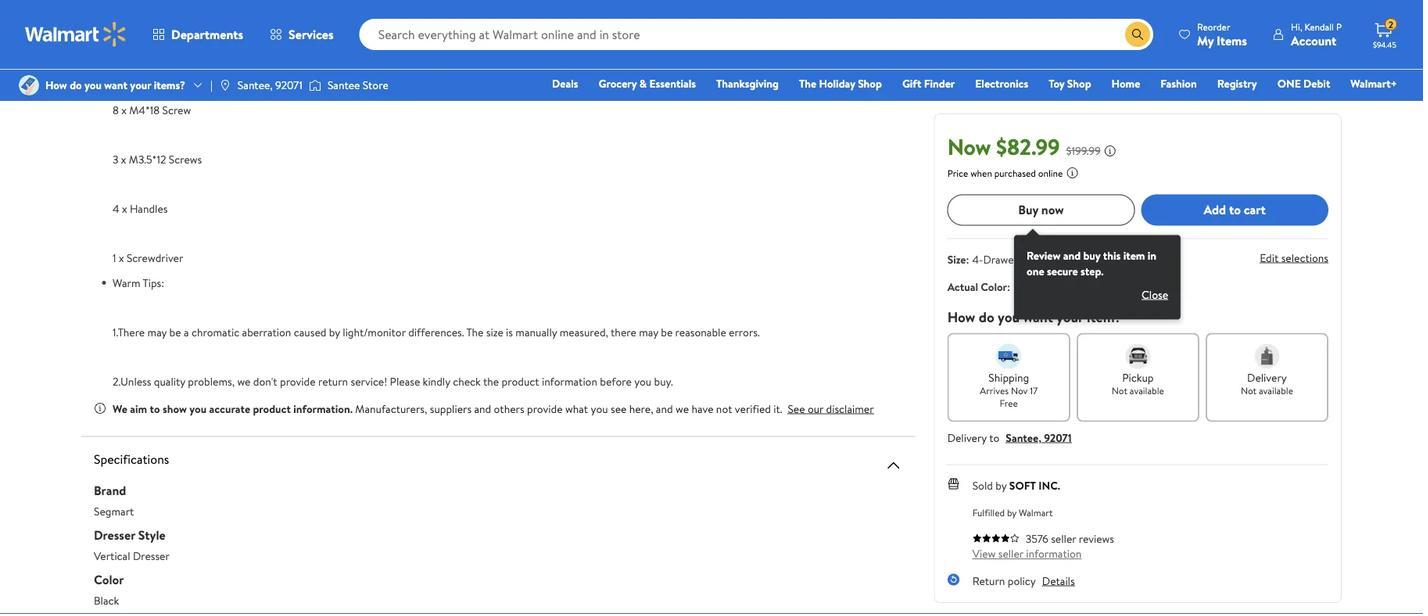 Task type: vqa. For each thing, say whether or not it's contained in the screenshot.
Add to cart button
yes



Task type: locate. For each thing, give the bounding box(es) containing it.
want down one
[[1023, 307, 1053, 326]]

0 horizontal spatial may
[[147, 324, 167, 339]]

x right 3
[[121, 152, 126, 167]]

1 vertical spatial by
[[996, 478, 1007, 493]]

seller for view
[[999, 546, 1024, 561]]

step.
[[1081, 263, 1104, 278]]

0 vertical spatial santee,
[[238, 77, 273, 93]]

1 vertical spatial do
[[979, 307, 995, 326]]

drawer up actual color : on the top right of the page
[[984, 251, 1018, 267]]

0 horizontal spatial 92071
[[275, 77, 303, 93]]

1 vertical spatial we
[[676, 401, 689, 416]]

before
[[600, 373, 632, 389]]

to left santee, 92071 button
[[990, 430, 1000, 445]]

4- up m5*50
[[127, 4, 138, 19]]

2 available from the left
[[1259, 384, 1294, 397]]

0 horizontal spatial color
[[94, 571, 124, 588]]

4- for :
[[973, 251, 984, 267]]

want for item?
[[1023, 307, 1053, 326]]

0 vertical spatial information
[[542, 373, 598, 389]]

seller down 3.8862 stars out of 5, based on 3576 seller reviews element
[[999, 546, 1024, 561]]

0 horizontal spatial do
[[70, 77, 82, 93]]

4-
[[127, 4, 138, 19], [973, 251, 984, 267]]

delivery inside delivery not available
[[1248, 369, 1287, 385]]

1 available from the left
[[1130, 384, 1165, 397]]

1 horizontal spatial shop
[[1068, 76, 1092, 91]]

0 vertical spatial 1
[[113, 4, 116, 19]]

seller right 3576
[[1051, 531, 1077, 546]]

santee,
[[238, 77, 273, 93], [1006, 430, 1042, 445]]

color inside brand segmart dresser style vertical dresser color black
[[94, 571, 124, 588]]

deals
[[552, 76, 578, 91]]

x up the 28
[[119, 4, 124, 19]]

item
[[1124, 247, 1145, 263]]

close
[[1142, 286, 1169, 302]]

provide left what
[[527, 401, 563, 416]]

close button
[[1129, 282, 1181, 307]]

1 horizontal spatial seller
[[1051, 531, 1077, 546]]

walmart
[[1019, 505, 1053, 519]]

provide
[[280, 373, 316, 389], [527, 401, 563, 416]]

x right 4
[[122, 201, 127, 216]]

1 vertical spatial black
[[94, 592, 119, 608]]

measured,
[[560, 324, 608, 339]]

available inside delivery not available
[[1259, 384, 1294, 397]]

electronics link
[[969, 75, 1036, 92]]

1 horizontal spatial may
[[639, 324, 658, 339]]

1 horizontal spatial your
[[1057, 307, 1084, 326]]

do for how do you want your item?
[[979, 307, 995, 326]]

2.unless
[[113, 373, 151, 389]]

how for how do you want your item?
[[948, 307, 976, 326]]

1 vertical spatial to
[[150, 401, 160, 416]]

1 1 from the top
[[113, 4, 116, 19]]

drawer
[[138, 4, 172, 19], [984, 251, 1018, 267]]

want down the 28
[[104, 77, 127, 93]]

0 vertical spatial to
[[1230, 201, 1241, 218]]

available down intent image for pickup
[[1130, 384, 1165, 397]]

0 vertical spatial screws
[[170, 53, 204, 68]]

0 vertical spatial black
[[1038, 279, 1063, 294]]

drawer up the 28 x m5*50 screws
[[138, 4, 172, 19]]

1 x 4-drawer dresser
[[113, 4, 212, 19]]

the left holiday
[[799, 76, 817, 91]]

finder
[[924, 76, 955, 91]]

shop right holiday
[[858, 76, 882, 91]]

and left the others
[[474, 401, 491, 416]]

to right 'aim'
[[150, 401, 160, 416]]

 image
[[19, 75, 39, 95], [219, 79, 231, 92]]

0 vertical spatial your
[[130, 77, 151, 93]]

want for items?
[[104, 77, 127, 93]]

1 vertical spatial your
[[1057, 307, 1084, 326]]

0 vertical spatial 4-
[[127, 4, 138, 19]]

a
[[184, 324, 189, 339]]

you down the walmart image
[[85, 77, 102, 93]]

shop
[[858, 76, 882, 91], [1068, 76, 1092, 91]]

|
[[210, 77, 213, 93]]

0 horizontal spatial be
[[169, 324, 181, 339]]

return
[[318, 373, 348, 389]]

by right caused
[[329, 324, 340, 339]]

information up 'details' on the right bottom of the page
[[1026, 546, 1082, 561]]

1 horizontal spatial not
[[1241, 384, 1257, 397]]

92071 up the inc.
[[1044, 430, 1072, 445]]

1 not from the left
[[1112, 384, 1128, 397]]

santee, right |
[[238, 77, 273, 93]]

x for m4*18
[[121, 102, 127, 118]]

black down vertical on the left of page
[[94, 592, 119, 608]]

0 horizontal spatial santee,
[[238, 77, 273, 93]]

1 horizontal spatial  image
[[219, 79, 231, 92]]

color down vertical on the left of page
[[94, 571, 124, 588]]

home link
[[1105, 75, 1148, 92]]

0 horizontal spatial we
[[237, 373, 251, 389]]

screws
[[170, 53, 204, 68], [169, 152, 202, 167]]

1 for 1 x screwdriver
[[113, 250, 116, 265]]

1 vertical spatial provide
[[527, 401, 563, 416]]

reorder my items
[[1198, 20, 1248, 49]]

dresser up vertical on the left of page
[[94, 526, 135, 544]]

1 vertical spatial :
[[1007, 279, 1011, 294]]

drawer for :
[[984, 251, 1018, 267]]

size
[[948, 251, 966, 267]]

3576
[[1026, 531, 1049, 546]]

kendall
[[1305, 20, 1334, 33]]

to inside button
[[1230, 201, 1241, 218]]

3.8862 stars out of 5, based on 3576 seller reviews element
[[973, 533, 1020, 542]]

do
[[70, 77, 82, 93], [979, 307, 995, 326]]

we left have
[[676, 401, 689, 416]]

light/monitor
[[343, 324, 406, 339]]

the holiday shop
[[799, 76, 882, 91]]

2 vertical spatial to
[[990, 430, 1000, 445]]

1 horizontal spatial available
[[1259, 384, 1294, 397]]

1 up warm
[[113, 250, 116, 265]]

intent image for pickup image
[[1126, 344, 1151, 369]]

not down intent image for delivery
[[1241, 384, 1257, 397]]

0 horizontal spatial :
[[966, 251, 969, 267]]

1 horizontal spatial we
[[676, 401, 689, 416]]

the
[[799, 76, 817, 91], [467, 324, 484, 339]]

do down the walmart image
[[70, 77, 82, 93]]

0 horizontal spatial delivery
[[948, 430, 987, 445]]

and up secure
[[1064, 247, 1081, 263]]

verified
[[735, 401, 771, 416]]

screws right m3.5*12
[[169, 152, 202, 167]]

you up intent image for shipping
[[998, 307, 1020, 326]]

not inside delivery not available
[[1241, 384, 1257, 397]]

buy now
[[1019, 201, 1064, 218]]

1 horizontal spatial black
[[1038, 279, 1063, 294]]

1 vertical spatial color
[[94, 571, 124, 588]]

return policy details
[[973, 573, 1075, 588]]

0 vertical spatial drawer
[[138, 4, 172, 19]]

0 vertical spatial :
[[966, 251, 969, 267]]

service!
[[351, 373, 387, 389]]

what
[[565, 401, 588, 416]]

1 horizontal spatial 92071
[[1044, 430, 1072, 445]]

2 horizontal spatial and
[[1064, 247, 1081, 263]]

0 horizontal spatial provide
[[280, 373, 316, 389]]

accurate
[[209, 401, 250, 416]]

may right there
[[639, 324, 658, 339]]

buy.
[[654, 373, 673, 389]]

0 vertical spatial we
[[237, 373, 251, 389]]

2 shop from the left
[[1068, 76, 1092, 91]]

0 horizontal spatial the
[[467, 324, 484, 339]]

1 vertical spatial 1
[[113, 250, 116, 265]]

1 up the walmart image
[[113, 4, 116, 19]]

walmart+ link
[[1344, 75, 1405, 92]]

dresser up departments
[[175, 4, 212, 19]]

and
[[1064, 247, 1081, 263], [474, 401, 491, 416], [656, 401, 673, 416]]

1 vertical spatial 4-
[[973, 251, 984, 267]]

your left item?
[[1057, 307, 1084, 326]]

0 horizontal spatial want
[[104, 77, 127, 93]]

: up actual
[[966, 251, 969, 267]]

santee, 92071
[[238, 77, 303, 93]]

2 horizontal spatial to
[[1230, 201, 1241, 218]]

0 vertical spatial product
[[502, 373, 539, 389]]

2 not from the left
[[1241, 384, 1257, 397]]

product
[[502, 373, 539, 389], [253, 401, 291, 416]]

x right 8
[[121, 102, 127, 118]]

black down secure
[[1038, 279, 1063, 294]]

1 horizontal spatial how
[[948, 307, 976, 326]]

delivery up sold
[[948, 430, 987, 445]]

handles
[[130, 201, 168, 216]]

see our disclaimer button
[[788, 401, 874, 416]]

0 horizontal spatial how
[[45, 77, 67, 93]]

1 vertical spatial the
[[467, 324, 484, 339]]

add
[[1204, 201, 1227, 218]]

black
[[1038, 279, 1063, 294], [94, 592, 119, 608]]

do down actual color : on the top right of the page
[[979, 307, 995, 326]]

0 horizontal spatial seller
[[999, 546, 1024, 561]]

essentials
[[650, 76, 696, 91]]

manufacturers,
[[355, 401, 427, 416]]

 image down the walmart image
[[19, 75, 39, 95]]

one debit link
[[1271, 75, 1338, 92]]

1 shop from the left
[[858, 76, 882, 91]]

0 horizontal spatial available
[[1130, 384, 1165, 397]]

0 vertical spatial delivery
[[1248, 369, 1287, 385]]

not for pickup
[[1112, 384, 1128, 397]]

2 may from the left
[[639, 324, 658, 339]]

2.unless quality problems, we don't provide return service! please kindly check the product information before you buy.
[[113, 373, 673, 389]]

available down intent image for delivery
[[1259, 384, 1294, 397]]

add to cart button
[[1141, 194, 1329, 225]]

3 x m3.5*12 screws
[[113, 152, 202, 167]]

thanksgiving link
[[709, 75, 786, 92]]

1 horizontal spatial color
[[981, 279, 1007, 294]]

1 vertical spatial santee,
[[1006, 430, 1042, 445]]

1 vertical spatial how
[[948, 307, 976, 326]]

4- right size
[[973, 251, 984, 267]]

brand segmart dresser style vertical dresser color black
[[94, 482, 170, 608]]

1 horizontal spatial do
[[979, 307, 995, 326]]

by right sold
[[996, 478, 1007, 493]]

0 horizontal spatial shop
[[858, 76, 882, 91]]

delivery down intent image for delivery
[[1248, 369, 1287, 385]]

0 horizontal spatial  image
[[19, 75, 39, 95]]

x for handles
[[122, 201, 127, 216]]

by right fulfilled
[[1007, 505, 1017, 519]]

items?
[[154, 77, 185, 93]]

1 vertical spatial drawer
[[984, 251, 1018, 267]]

x right the 28
[[127, 53, 133, 68]]

santee
[[328, 77, 360, 93]]

screw
[[162, 102, 191, 118]]

registry
[[1218, 76, 1258, 91]]

don't
[[253, 373, 277, 389]]

1 may from the left
[[147, 324, 167, 339]]

not down intent image for pickup
[[1112, 384, 1128, 397]]

debit
[[1304, 76, 1331, 91]]

x up warm
[[119, 250, 124, 265]]

2 be from the left
[[661, 324, 673, 339]]

may right 1.there
[[147, 324, 167, 339]]

we
[[237, 373, 251, 389], [676, 401, 689, 416]]

0 horizontal spatial your
[[130, 77, 151, 93]]

1 vertical spatial delivery
[[948, 430, 987, 445]]

product down don't
[[253, 401, 291, 416]]

the left size
[[467, 324, 484, 339]]

$94.45
[[1374, 39, 1397, 50]]

dresser down style
[[133, 548, 170, 563]]

92071 down services popup button
[[275, 77, 303, 93]]

we left don't
[[237, 373, 251, 389]]

one debit
[[1278, 76, 1331, 91]]

drawer for x
[[138, 4, 172, 19]]

1 vertical spatial product
[[253, 401, 291, 416]]

be left the reasonable
[[661, 324, 673, 339]]

information up what
[[542, 373, 598, 389]]

not
[[1112, 384, 1128, 397], [1241, 384, 1257, 397]]

style
[[138, 526, 166, 544]]

0 horizontal spatial not
[[1112, 384, 1128, 397]]

my
[[1198, 32, 1214, 49]]

: down size : 4-drawer
[[1007, 279, 1011, 294]]

1 for 1 x 4-drawer dresser
[[113, 4, 116, 19]]

92071
[[275, 77, 303, 93], [1044, 430, 1072, 445]]

1 horizontal spatial to
[[990, 430, 1000, 445]]

santee, down free
[[1006, 430, 1042, 445]]

1 horizontal spatial :
[[1007, 279, 1011, 294]]

fulfilled by walmart
[[973, 505, 1053, 519]]

provide right don't
[[280, 373, 316, 389]]

1 horizontal spatial 4-
[[973, 251, 984, 267]]

be left "a"
[[169, 324, 181, 339]]

aberration
[[242, 324, 291, 339]]

and right here, on the bottom of the page
[[656, 401, 673, 416]]

when
[[971, 166, 992, 179]]

1 vertical spatial information
[[1026, 546, 1082, 561]]

1 horizontal spatial delivery
[[1248, 369, 1287, 385]]

how do you want your item?
[[948, 307, 1122, 326]]

price when purchased online
[[948, 166, 1063, 179]]

shop right toy in the right top of the page
[[1068, 76, 1092, 91]]

 image right |
[[219, 79, 231, 92]]

not inside pickup not available
[[1112, 384, 1128, 397]]

2 1 from the top
[[113, 250, 116, 265]]

to for delivery
[[990, 430, 1000, 445]]

learn more about strikethrough prices image
[[1104, 144, 1117, 157]]

delivery for to
[[948, 430, 987, 445]]

you left see at the bottom
[[591, 401, 608, 416]]

1 horizontal spatial be
[[661, 324, 673, 339]]

item?
[[1087, 307, 1122, 326]]

how down the walmart image
[[45, 77, 67, 93]]

available inside pickup not available
[[1130, 384, 1165, 397]]

your for item?
[[1057, 307, 1084, 326]]

0 horizontal spatial 4-
[[127, 4, 138, 19]]

1 horizontal spatial want
[[1023, 307, 1053, 326]]

1 horizontal spatial the
[[799, 76, 817, 91]]

product right the
[[502, 373, 539, 389]]

0 vertical spatial how
[[45, 77, 67, 93]]

your up m4*18
[[130, 77, 151, 93]]

there
[[611, 324, 637, 339]]

to left cart
[[1230, 201, 1241, 218]]

actual
[[948, 279, 978, 294]]

x for m3.5*12
[[121, 152, 126, 167]]

0 vertical spatial do
[[70, 77, 82, 93]]

1 vertical spatial screws
[[169, 152, 202, 167]]

0 horizontal spatial drawer
[[138, 4, 172, 19]]

0 vertical spatial want
[[104, 77, 127, 93]]

0 horizontal spatial black
[[94, 592, 119, 608]]

how down actual
[[948, 307, 976, 326]]

2 vertical spatial by
[[1007, 505, 1017, 519]]

1 vertical spatial want
[[1023, 307, 1053, 326]]

 image
[[309, 77, 321, 93]]

screws up the items?
[[170, 53, 204, 68]]

color down size : 4-drawer
[[981, 279, 1007, 294]]

your
[[130, 77, 151, 93], [1057, 307, 1084, 326]]



Task type: describe. For each thing, give the bounding box(es) containing it.
0 vertical spatial 92071
[[275, 77, 303, 93]]

reasonable
[[675, 324, 726, 339]]

search icon image
[[1132, 28, 1144, 41]]

by for fulfilled
[[1007, 505, 1017, 519]]

gift finder link
[[896, 75, 962, 92]]

view
[[973, 546, 996, 561]]

1 x screwdriver
[[113, 250, 183, 265]]

available for pickup
[[1130, 384, 1165, 397]]

$82.99
[[997, 131, 1060, 162]]

now
[[948, 131, 991, 162]]

 image for santee, 92071
[[219, 79, 231, 92]]

delivery for not
[[1248, 369, 1287, 385]]

you right show
[[190, 401, 207, 416]]

1 vertical spatial dresser
[[94, 526, 135, 544]]

specifications image
[[884, 456, 903, 475]]

1.there may be a chromatic aberration caused by light/monitor differences. the size is manually measured, there may be reasonable errors.
[[113, 324, 760, 339]]

home
[[1112, 76, 1141, 91]]

available for delivery
[[1259, 384, 1294, 397]]

grocery
[[599, 76, 637, 91]]

the holiday shop link
[[792, 75, 889, 92]]

tips:
[[143, 275, 164, 290]]

Search search field
[[360, 19, 1154, 50]]

screws for 28 x m5*50 screws
[[170, 53, 204, 68]]

1 horizontal spatial information
[[1026, 546, 1082, 561]]

0 vertical spatial dresser
[[175, 4, 212, 19]]

screws for 3 x m3.5*12 screws
[[169, 152, 202, 167]]

seller for 3576
[[1051, 531, 1077, 546]]

Walmart Site-Wide search field
[[360, 19, 1154, 50]]

chromatic
[[192, 324, 240, 339]]

segmart
[[94, 503, 134, 518]]

toy shop
[[1049, 76, 1092, 91]]

others
[[494, 401, 525, 416]]

how for how do you want your items?
[[45, 77, 67, 93]]

0 vertical spatial provide
[[280, 373, 316, 389]]

fashion link
[[1154, 75, 1204, 92]]

toy
[[1049, 76, 1065, 91]]

intent image for shipping image
[[997, 344, 1022, 369]]

policy
[[1008, 573, 1036, 588]]

warm
[[113, 275, 140, 290]]

walmart+
[[1351, 76, 1398, 91]]

free
[[1000, 396, 1018, 410]]

fashion
[[1161, 76, 1197, 91]]

28 x m5*50 screws
[[113, 53, 204, 68]]

review and buy this item in one secure step.
[[1027, 247, 1157, 278]]

items
[[1217, 32, 1248, 49]]

services
[[289, 26, 334, 43]]

x for screwdriver
[[119, 250, 124, 265]]

caused
[[294, 324, 326, 339]]

0 horizontal spatial and
[[474, 401, 491, 416]]

electronics
[[976, 76, 1029, 91]]

1 vertical spatial 92071
[[1044, 430, 1072, 445]]

this
[[1103, 247, 1121, 263]]

3576 seller reviews
[[1026, 531, 1115, 546]]

fulfilled
[[973, 505, 1005, 519]]

vertical
[[94, 548, 130, 563]]

have
[[692, 401, 714, 416]]

8
[[113, 102, 119, 118]]

it.
[[774, 401, 783, 416]]

now $82.99
[[948, 131, 1060, 162]]

1 horizontal spatial and
[[656, 401, 673, 416]]

account
[[1291, 32, 1337, 49]]

and inside review and buy this item in one secure step.
[[1064, 247, 1081, 263]]

1 horizontal spatial product
[[502, 373, 539, 389]]

your for items?
[[130, 77, 151, 93]]

0 horizontal spatial information
[[542, 373, 598, 389]]

p
[[1337, 20, 1342, 33]]

1 horizontal spatial santee,
[[1006, 430, 1042, 445]]

intent image for delivery image
[[1255, 344, 1280, 369]]

by for sold
[[996, 478, 1007, 493]]

review
[[1027, 247, 1061, 263]]

departments button
[[139, 16, 257, 53]]

now
[[1042, 201, 1064, 218]]

information.
[[294, 401, 353, 416]]

soft
[[1010, 478, 1036, 493]]

walmart image
[[25, 22, 127, 47]]

2 vertical spatial dresser
[[133, 548, 170, 563]]

holiday
[[819, 76, 856, 91]]

not for delivery
[[1241, 384, 1257, 397]]

x for m5*50
[[127, 53, 133, 68]]

0 horizontal spatial product
[[253, 401, 291, 416]]

thanksgiving
[[716, 76, 779, 91]]

in
[[1148, 247, 1157, 263]]

please
[[390, 373, 420, 389]]

0 vertical spatial the
[[799, 76, 817, 91]]

sold by soft inc.
[[973, 478, 1061, 493]]

view seller information link
[[973, 546, 1082, 561]]

delivery to santee, 92071
[[948, 430, 1072, 445]]

1 horizontal spatial provide
[[527, 401, 563, 416]]

registry link
[[1211, 75, 1265, 92]]

28
[[113, 53, 125, 68]]

grocery & essentials
[[599, 76, 696, 91]]

pickup not available
[[1112, 369, 1165, 397]]

x for 4-
[[119, 4, 124, 19]]

legal information image
[[1066, 166, 1079, 179]]

delivery not available
[[1241, 369, 1294, 397]]

selections
[[1282, 250, 1329, 265]]

do for how do you want your items?
[[70, 77, 82, 93]]

details button
[[1042, 573, 1075, 588]]

departments
[[171, 26, 243, 43]]

hi, kendall p account
[[1291, 20, 1342, 49]]

reorder
[[1198, 20, 1231, 33]]

cart
[[1244, 201, 1266, 218]]

to for add
[[1230, 201, 1241, 218]]

edit selections
[[1260, 250, 1329, 265]]

black inside brand segmart dresser style vertical dresser color black
[[94, 592, 119, 608]]

0 vertical spatial by
[[329, 324, 340, 339]]

return
[[973, 573, 1005, 588]]

we
[[113, 401, 127, 416]]

our
[[808, 401, 824, 416]]

buy
[[1084, 247, 1101, 263]]

0 horizontal spatial to
[[150, 401, 160, 416]]

 image for how do you want your items?
[[19, 75, 39, 95]]

1.there
[[113, 324, 145, 339]]

deals link
[[545, 75, 586, 92]]

edit
[[1260, 250, 1279, 265]]

hi,
[[1291, 20, 1303, 33]]

4 x handles
[[113, 201, 168, 216]]

kindly
[[423, 373, 450, 389]]

4- for x
[[127, 4, 138, 19]]

size : 4-drawer
[[948, 251, 1018, 267]]

view seller information
[[973, 546, 1082, 561]]

you left buy.
[[634, 373, 652, 389]]

8 x m4*18 screw
[[113, 102, 191, 118]]

4
[[113, 201, 119, 216]]

show
[[163, 401, 187, 416]]

$199.99
[[1067, 143, 1101, 158]]

secure
[[1047, 263, 1078, 278]]

santee store
[[328, 77, 389, 93]]

arrives
[[980, 384, 1009, 397]]

0 vertical spatial color
[[981, 279, 1007, 294]]

1 be from the left
[[169, 324, 181, 339]]

shipping arrives nov 17 free
[[980, 369, 1038, 410]]

is
[[506, 324, 513, 339]]



